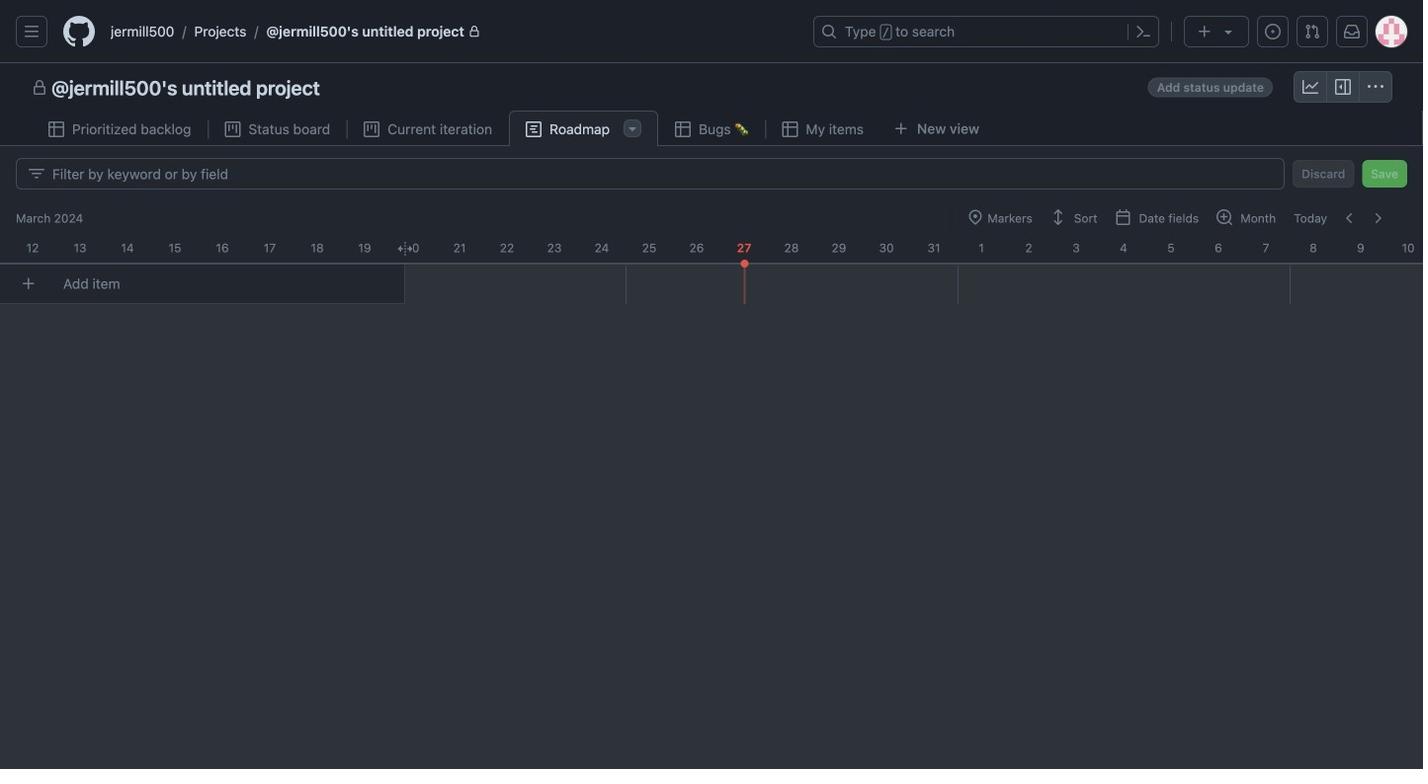 Task type: locate. For each thing, give the bounding box(es) containing it.
triangle down image
[[1221, 24, 1236, 40]]

menu item
[[959, 205, 1041, 232], [1041, 205, 1107, 232], [1107, 205, 1208, 232], [1208, 205, 1285, 232]]

tab panel
[[0, 146, 1423, 770]]

list
[[103, 16, 802, 47]]

view options for roadmap image
[[625, 121, 641, 136]]

4 menu item from the left
[[1208, 205, 1285, 232]]

Filter by keyword or by field field
[[52, 159, 1268, 189]]

sc 9kayk9 0 image inside view filters 'region'
[[29, 166, 44, 182]]

column header
[[4, 202, 1423, 233], [946, 202, 1423, 233], [0, 233, 9, 257], [9, 233, 56, 257], [56, 233, 104, 257], [104, 233, 151, 257], [151, 233, 199, 257], [199, 233, 246, 257], [246, 233, 294, 257], [294, 233, 341, 257], [341, 233, 388, 257], [388, 233, 436, 257], [436, 233, 483, 257], [483, 233, 531, 257], [531, 233, 578, 257], [578, 233, 626, 257], [626, 233, 673, 257], [673, 233, 721, 257], [721, 233, 768, 257], [768, 233, 815, 257], [815, 233, 863, 257], [863, 233, 910, 257], [910, 233, 958, 257], [958, 233, 1005, 257], [1005, 233, 1053, 257], [1053, 233, 1100, 257], [1100, 233, 1148, 257], [1148, 233, 1195, 257], [1195, 233, 1242, 257], [1242, 233, 1290, 257], [1290, 233, 1337, 257], [1337, 233, 1385, 257], [1385, 233, 1423, 257]]

sc 9kayk9 0 image
[[1303, 79, 1319, 95], [48, 122, 64, 137], [675, 122, 691, 137], [782, 122, 798, 137], [29, 166, 44, 182]]

menu bar
[[959, 205, 1407, 232]]

Start typing to create a draft, or type hashtag to select a repository text field
[[43, 266, 405, 302]]

tab list
[[32, 111, 1024, 147]]

lock image
[[468, 26, 480, 38]]

homepage image
[[63, 16, 95, 47]]

sc 9kayk9 0 image
[[1335, 79, 1351, 95], [1368, 79, 1384, 95], [32, 80, 47, 96], [225, 122, 241, 137], [364, 122, 380, 137], [526, 122, 542, 137]]

cell
[[741, 260, 749, 268]]

create new item or add existing item image
[[21, 276, 37, 292]]

2 menu item from the left
[[1041, 205, 1107, 232]]

grid
[[0, 202, 1423, 770]]

scroll to next date range image
[[1370, 211, 1386, 226]]

command palette image
[[1136, 24, 1151, 40]]



Task type: vqa. For each thing, say whether or not it's contained in the screenshot.
"reading" to the left
no



Task type: describe. For each thing, give the bounding box(es) containing it.
git pull request image
[[1305, 24, 1320, 40]]

3 menu item from the left
[[1107, 205, 1208, 232]]

view filters region
[[16, 158, 1407, 190]]

sc 9kayk9 0 image inside project navigation
[[1303, 79, 1319, 95]]

1 menu item from the left
[[959, 205, 1041, 232]]

issue opened image
[[1265, 24, 1281, 40]]

drag to resize the table column image
[[397, 241, 413, 257]]

notifications image
[[1344, 24, 1360, 40]]

project navigation
[[0, 63, 1423, 111]]

scroll to previous date range image
[[1342, 211, 1358, 226]]

plus image
[[1197, 24, 1213, 40]]



